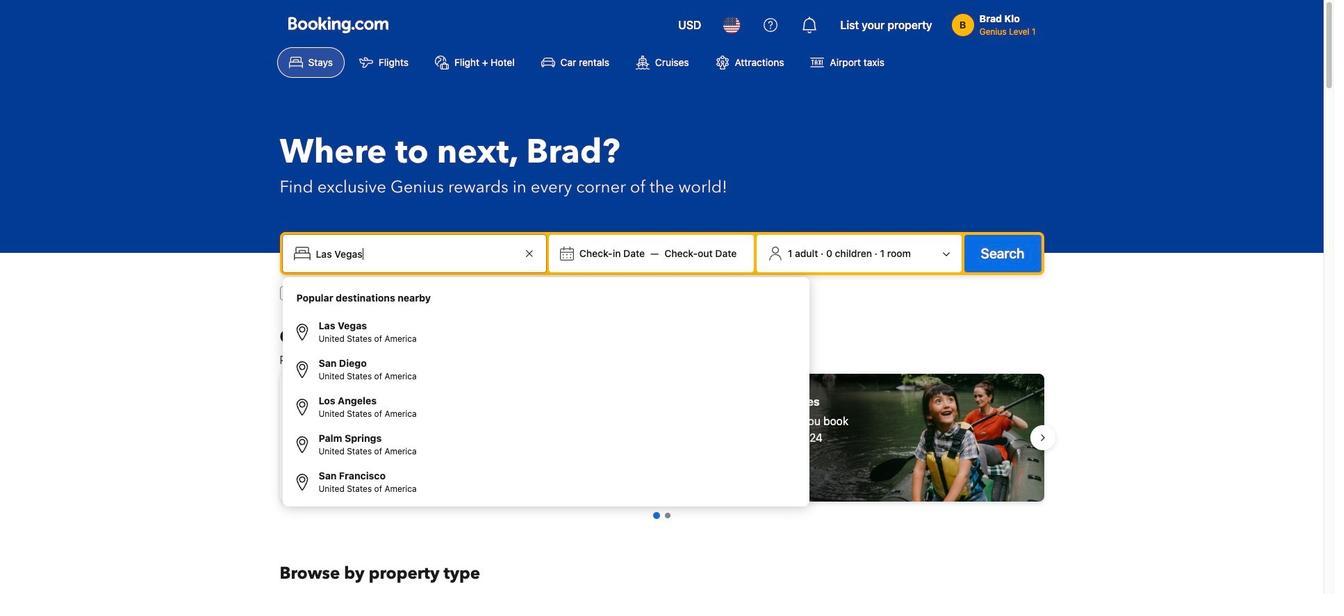 Task type: vqa. For each thing, say whether or not it's contained in the screenshot.
These
no



Task type: describe. For each thing, give the bounding box(es) containing it.
booking.com image
[[288, 17, 388, 33]]

your account menu brad klo genius level 1 element
[[952, 6, 1041, 38]]



Task type: locate. For each thing, give the bounding box(es) containing it.
Where are you going? field
[[310, 241, 521, 266]]

main content
[[269, 327, 1055, 594]]

region
[[269, 368, 1055, 507]]

a young girl and woman kayak on a river image
[[667, 374, 1044, 502]]

list box
[[288, 283, 804, 501]]

progress bar
[[653, 512, 670, 519]]

group
[[288, 313, 804, 501]]



